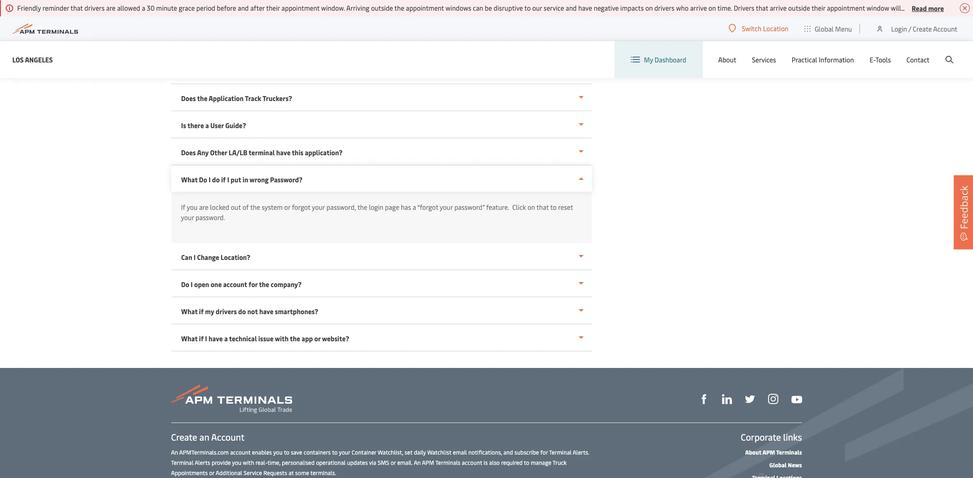 Task type: vqa. For each thing, say whether or not it's contained in the screenshot.
'231006 decarbonisation 3' image
no



Task type: locate. For each thing, give the bounding box(es) containing it.
0 vertical spatial terminal
[[549, 449, 572, 457]]

2 appointment from the left
[[406, 3, 444, 12]]

drivers for 30
[[84, 3, 105, 12]]

to inside if you are locked out of the system or forgot your password, the login page has a "forgot your password" feature.  click on that to reset your password.
[[551, 203, 557, 212]]

outside
[[371, 3, 393, 12], [789, 3, 811, 12]]

1 horizontal spatial be
[[903, 3, 911, 12]]

1 horizontal spatial create
[[913, 24, 932, 33]]

account inside login / create account link
[[934, 24, 958, 33]]

account
[[934, 24, 958, 33], [211, 431, 245, 443]]

global for global menu
[[815, 24, 834, 33]]

container
[[352, 449, 377, 457]]

1 horizontal spatial and
[[504, 449, 513, 457]]

0 vertical spatial you
[[187, 203, 198, 212]]

fill 44 link
[[745, 394, 755, 405]]

about left "services"
[[719, 55, 737, 64]]

0 horizontal spatial about
[[719, 55, 737, 64]]

appointment up the 'menu'
[[827, 3, 866, 12]]

global left the 'menu'
[[815, 24, 834, 33]]

1 horizontal spatial their
[[812, 3, 826, 12]]

open
[[194, 280, 209, 289]]

0 horizontal spatial and
[[238, 3, 249, 12]]

3 what from the top
[[181, 334, 197, 343]]

about for about apm terminals
[[746, 449, 762, 457]]

1 vertical spatial you
[[273, 449, 283, 457]]

is there a user guide?
[[181, 121, 246, 130]]

1 be from the left
[[485, 3, 492, 12]]

account left enables on the bottom
[[230, 449, 251, 457]]

or
[[284, 203, 290, 212], [314, 334, 321, 343], [391, 459, 396, 467], [209, 469, 215, 477]]

1 outside from the left
[[371, 3, 393, 12]]

1 vertical spatial terminals
[[436, 459, 461, 467]]

1 horizontal spatial are
[[199, 203, 209, 212]]

3 appointment from the left
[[827, 3, 866, 12]]

their up global menu button
[[812, 3, 826, 12]]

0 vertical spatial do
[[212, 175, 220, 184]]

1 vertical spatial do
[[181, 280, 189, 289]]

be right can
[[485, 3, 492, 12]]

0 vertical spatial an
[[171, 449, 178, 457]]

what if my drivers do not have smartphones? button
[[171, 298, 592, 325]]

about down corporate
[[746, 449, 762, 457]]

0 horizontal spatial terminal
[[171, 459, 194, 467]]

not
[[247, 307, 258, 316]]

on left time.
[[709, 3, 716, 12]]

an down daily
[[414, 459, 421, 467]]

2 horizontal spatial on
[[709, 3, 716, 12]]

0 vertical spatial apm
[[763, 449, 776, 457]]

0 vertical spatial do
[[199, 175, 207, 184]]

via
[[369, 459, 377, 467]]

have left the this
[[276, 148, 290, 157]]

1 vertical spatial global
[[770, 462, 787, 469]]

1 vertical spatial about
[[746, 449, 762, 457]]

an apmterminals.com account enables you to save containers to your container watchlist, set daily watchlist email notifications, and subscribe for terminal alerts. terminal alerts provide you with real-time, personalised operational updates via sms or email. an apm terminals account is also required to manage truck appointments or additional service requests at some terminals.
[[171, 449, 590, 477]]

1 vertical spatial apm
[[422, 459, 434, 467]]

your
[[312, 203, 325, 212], [440, 203, 453, 212], [181, 213, 194, 222], [339, 449, 350, 457]]

2 vertical spatial if
[[199, 334, 204, 343]]

that inside if you are locked out of the system or forgot your password, the login page has a "forgot your password" feature.  click on that to reset your password.
[[537, 203, 549, 212]]

forgot
[[292, 203, 311, 212]]

1 does from the top
[[181, 94, 196, 103]]

outside up location
[[789, 3, 811, 12]]

2 horizontal spatial appointment
[[827, 3, 866, 12]]

are left allowed
[[106, 3, 116, 12]]

set
[[405, 449, 413, 457]]

terminals inside an apmterminals.com account enables you to save containers to your container watchlist, set daily watchlist email notifications, and subscribe for terminal alerts. terminal alerts provide you with real-time, personalised operational updates via sms or email. an apm terminals account is also required to manage truck appointments or additional service requests at some terminals.
[[436, 459, 461, 467]]

0 horizontal spatial outside
[[371, 3, 393, 12]]

0 vertical spatial account
[[934, 24, 958, 33]]

is
[[484, 459, 488, 467]]

personalised
[[282, 459, 315, 467]]

1 horizontal spatial terminal
[[549, 449, 572, 457]]

allowed
[[117, 3, 140, 12]]

my dashboard button
[[631, 41, 687, 78]]

login / create account link
[[876, 16, 958, 41]]

global inside global menu button
[[815, 24, 834, 33]]

and left after
[[238, 3, 249, 12]]

reset
[[558, 203, 573, 212]]

1 horizontal spatial on
[[646, 3, 653, 12]]

truck
[[553, 459, 567, 467]]

service
[[544, 3, 564, 12]]

and right service
[[566, 3, 577, 12]]

0 horizontal spatial you
[[187, 203, 198, 212]]

on right click
[[528, 203, 535, 212]]

what if i have a technical issue with the app or website? button
[[171, 325, 592, 352]]

does left any
[[181, 148, 196, 157]]

drivers right "my"
[[216, 307, 237, 316]]

0 horizontal spatial create
[[171, 431, 197, 443]]

"forgot
[[417, 203, 439, 212]]

create inside login / create account link
[[913, 24, 932, 33]]

do
[[199, 175, 207, 184], [181, 280, 189, 289]]

you right if
[[187, 203, 198, 212]]

have
[[579, 3, 593, 12], [276, 148, 290, 157], [259, 307, 273, 316], [208, 334, 223, 343]]

0 vertical spatial does
[[181, 94, 196, 103]]

menu
[[836, 24, 853, 33]]

application?
[[305, 148, 343, 157]]

this
[[292, 148, 303, 157]]

that right reminder
[[71, 3, 83, 12]]

if inside what if i have a technical issue with the app or website? dropdown button
[[199, 334, 204, 343]]

terminals down watchlist
[[436, 459, 461, 467]]

drivers for smartphones?
[[216, 307, 237, 316]]

and inside an apmterminals.com account enables you to save containers to your container watchlist, set daily watchlist email notifications, and subscribe for terminal alerts. terminal alerts provide you with real-time, personalised operational updates via sms or email. an apm terminals account is also required to manage truck appointments or additional service requests at some terminals.
[[504, 449, 513, 457]]

0 horizontal spatial their
[[266, 3, 280, 12]]

global down about apm terminals link
[[770, 462, 787, 469]]

apmterminals.com
[[179, 449, 229, 457]]

does up is
[[181, 94, 196, 103]]

1 horizontal spatial that
[[537, 203, 549, 212]]

if for my
[[199, 307, 204, 316]]

turned
[[912, 3, 932, 12]]

after
[[250, 3, 265, 12]]

appointments
[[171, 469, 208, 477]]

for up not
[[249, 280, 258, 289]]

are up 'password.'
[[199, 203, 209, 212]]

corporate links
[[741, 431, 802, 443]]

1 vertical spatial are
[[199, 203, 209, 212]]

0 horizontal spatial apm
[[422, 459, 434, 467]]

drivers left who
[[655, 3, 675, 12]]

your inside an apmterminals.com account enables you to save containers to your container watchlist, set daily watchlist email notifications, and subscribe for terminal alerts. terminal alerts provide you with real-time, personalised operational updates via sms or email. an apm terminals account is also required to manage truck appointments or additional service requests at some terminals.
[[339, 449, 350, 457]]

you inside if you are locked out of the system or forgot your password, the login page has a "forgot your password" feature.  click on that to reset your password.
[[187, 203, 198, 212]]

to left reset
[[551, 203, 557, 212]]

0 horizontal spatial drivers
[[84, 3, 105, 12]]

about apm terminals link
[[746, 449, 802, 457]]

apm down corporate links
[[763, 449, 776, 457]]

my dashboard
[[644, 55, 687, 64]]

0 vertical spatial if
[[221, 175, 226, 184]]

be right will
[[903, 3, 911, 12]]

0 horizontal spatial terminals
[[436, 459, 461, 467]]

a right has
[[413, 203, 416, 212]]

smartphones?
[[275, 307, 318, 316]]

for up manage
[[541, 449, 548, 457]]

or right app
[[314, 334, 321, 343]]

a left technical
[[224, 334, 228, 343]]

and up required
[[504, 449, 513, 457]]

an up the appointments
[[171, 449, 178, 457]]

can i change location?
[[181, 253, 250, 262]]

about for about
[[719, 55, 737, 64]]

at
[[289, 469, 294, 477]]

close alert image
[[961, 3, 970, 13]]

1 horizontal spatial outside
[[789, 3, 811, 12]]

appointment left windows
[[406, 3, 444, 12]]

1 horizontal spatial with
[[275, 334, 289, 343]]

or left forgot
[[284, 203, 290, 212]]

read more button
[[912, 3, 945, 13]]

create
[[913, 24, 932, 33], [171, 431, 197, 443]]

0 horizontal spatial arrive
[[691, 3, 707, 12]]

1 arrive from the left
[[691, 3, 707, 12]]

arrive right who
[[691, 3, 707, 12]]

if inside what do i do if i put in wrong password? dropdown button
[[221, 175, 226, 184]]

with inside dropdown button
[[275, 334, 289, 343]]

you up 'additional'
[[232, 459, 242, 467]]

do
[[212, 175, 220, 184], [238, 307, 246, 316]]

practical information button
[[792, 41, 855, 78]]

1 horizontal spatial appointment
[[406, 3, 444, 12]]

1 horizontal spatial an
[[414, 459, 421, 467]]

does for does the application track truckers?
[[181, 94, 196, 103]]

0 horizontal spatial do
[[181, 280, 189, 289]]

enables
[[252, 449, 272, 457]]

1 horizontal spatial do
[[199, 175, 207, 184]]

terminals.
[[311, 469, 336, 477]]

you up the time,
[[273, 449, 283, 457]]

if inside "what if my drivers do not have smartphones?" dropdown button
[[199, 307, 204, 316]]

1 horizontal spatial for
[[541, 449, 548, 457]]

account down away. to
[[934, 24, 958, 33]]

1 horizontal spatial global
[[815, 24, 834, 33]]

with up the service
[[243, 459, 254, 467]]

receiv
[[959, 3, 974, 12]]

requests
[[264, 469, 287, 477]]

create left an
[[171, 431, 197, 443]]

their
[[266, 3, 280, 12], [812, 3, 826, 12]]

1 vertical spatial for
[[541, 449, 548, 457]]

1 vertical spatial with
[[243, 459, 254, 467]]

2 vertical spatial account
[[462, 459, 483, 467]]

or right sms
[[391, 459, 396, 467]]

2 vertical spatial what
[[181, 334, 197, 343]]

arrive up location
[[770, 3, 787, 12]]

1 horizontal spatial drivers
[[216, 307, 237, 316]]

account left is
[[462, 459, 483, 467]]

0 vertical spatial what
[[181, 175, 197, 184]]

0 horizontal spatial on
[[528, 203, 535, 212]]

1 vertical spatial terminal
[[171, 459, 194, 467]]

to left save
[[284, 449, 290, 457]]

2 what from the top
[[181, 307, 197, 316]]

with inside an apmterminals.com account enables you to save containers to your container watchlist, set daily watchlist email notifications, and subscribe for terminal alerts. terminal alerts provide you with real-time, personalised operational updates via sms or email. an apm terminals account is also required to manage truck appointments or additional service requests at some terminals.
[[243, 459, 254, 467]]

1 horizontal spatial account
[[934, 24, 958, 33]]

create right the /
[[913, 24, 932, 33]]

1 vertical spatial if
[[199, 307, 204, 316]]

a inside if you are locked out of the system or forgot your password, the login page has a "forgot your password" feature.  click on that to reset your password.
[[413, 203, 416, 212]]

0 vertical spatial for
[[249, 280, 258, 289]]

do left put
[[212, 175, 220, 184]]

terminal up the truck
[[549, 449, 572, 457]]

appointment left the window.
[[282, 3, 320, 12]]

will
[[891, 3, 902, 12]]

drivers left allowed
[[84, 3, 105, 12]]

0 vertical spatial terminals
[[777, 449, 802, 457]]

/
[[909, 24, 912, 33]]

that left reset
[[537, 203, 549, 212]]

and
[[238, 3, 249, 12], [566, 3, 577, 12], [504, 449, 513, 457]]

create an account
[[171, 431, 245, 443]]

0 vertical spatial account
[[223, 280, 247, 289]]

1 horizontal spatial arrive
[[770, 3, 787, 12]]

1 vertical spatial does
[[181, 148, 196, 157]]

or inside if you are locked out of the system or forgot your password, the login page has a "forgot your password" feature.  click on that to reset your password.
[[284, 203, 290, 212]]

2 arrive from the left
[[770, 3, 787, 12]]

your up the updates
[[339, 449, 350, 457]]

1 horizontal spatial apm
[[763, 449, 776, 457]]

technical
[[229, 334, 257, 343]]

a left 30
[[142, 3, 145, 12]]

apm down daily
[[422, 459, 434, 467]]

change
[[197, 253, 219, 262]]

account right an
[[211, 431, 245, 443]]

0 horizontal spatial global
[[770, 462, 787, 469]]

1 what from the top
[[181, 175, 197, 184]]

1 horizontal spatial you
[[232, 459, 242, 467]]

does for does any other la/lb terminal have this application?
[[181, 148, 196, 157]]

read more
[[912, 3, 945, 13]]

website?
[[322, 334, 349, 343]]

1 their from the left
[[266, 3, 280, 12]]

do left not
[[238, 307, 246, 316]]

contact
[[907, 55, 930, 64]]

provide
[[212, 459, 231, 467]]

0 vertical spatial create
[[913, 24, 932, 33]]

other
[[210, 148, 227, 157]]

terminals up global news link on the right of the page
[[777, 449, 802, 457]]

1 horizontal spatial about
[[746, 449, 762, 457]]

0 vertical spatial global
[[815, 24, 834, 33]]

their right after
[[266, 3, 280, 12]]

0 vertical spatial about
[[719, 55, 737, 64]]

for inside dropdown button
[[249, 280, 258, 289]]

global menu
[[815, 24, 853, 33]]

1 vertical spatial an
[[414, 459, 421, 467]]

reminder
[[43, 3, 69, 12]]

1 vertical spatial what
[[181, 307, 197, 316]]

0 horizontal spatial with
[[243, 459, 254, 467]]

terminal up the appointments
[[171, 459, 194, 467]]

2 does from the top
[[181, 148, 196, 157]]

do left open
[[181, 280, 189, 289]]

your right "forgot
[[440, 203, 453, 212]]

1 horizontal spatial do
[[238, 307, 246, 316]]

0 horizontal spatial account
[[211, 431, 245, 443]]

dashboard
[[655, 55, 687, 64]]

outside right arriving
[[371, 3, 393, 12]]

0 horizontal spatial for
[[249, 280, 258, 289]]

does the application track truckers?
[[181, 94, 292, 103]]

1 vertical spatial account
[[211, 431, 245, 443]]

tools
[[876, 55, 891, 64]]

that right drivers
[[756, 3, 769, 12]]

account right one
[[223, 280, 247, 289]]

0 horizontal spatial appointment
[[282, 3, 320, 12]]

appointment
[[282, 3, 320, 12], [406, 3, 444, 12], [827, 3, 866, 12]]

0 vertical spatial with
[[275, 334, 289, 343]]

corporate
[[741, 431, 782, 443]]

what do i do if i put in wrong password?
[[181, 175, 302, 184]]

does any other la/lb terminal have this application?
[[181, 148, 343, 157]]

does the application track truckers? button
[[171, 84, 592, 111]]

with right issue
[[275, 334, 289, 343]]

password,
[[327, 203, 356, 212]]

0 horizontal spatial be
[[485, 3, 492, 12]]

on right impacts at the top of the page
[[646, 3, 653, 12]]

twitter image
[[745, 395, 755, 405]]

0 horizontal spatial are
[[106, 3, 116, 12]]

for
[[249, 280, 258, 289], [541, 449, 548, 457]]

you
[[187, 203, 198, 212], [273, 449, 283, 457], [232, 459, 242, 467]]

password"
[[455, 203, 485, 212]]

facebook image
[[699, 395, 709, 405]]

or inside dropdown button
[[314, 334, 321, 343]]

drivers inside dropdown button
[[216, 307, 237, 316]]

do down any
[[199, 175, 207, 184]]



Task type: describe. For each thing, give the bounding box(es) containing it.
user
[[210, 121, 224, 130]]

2 horizontal spatial and
[[566, 3, 577, 12]]

2 horizontal spatial drivers
[[655, 3, 675, 12]]

location
[[764, 24, 789, 33]]

if you are locked out of the system or forgot your password, the login page has a "forgot your password" feature.  click on that to reset your password.
[[181, 203, 573, 222]]

put
[[231, 175, 241, 184]]

do i open one account for the company? button
[[171, 270, 592, 298]]

what if i have a technical issue with the app or website?
[[181, 334, 349, 343]]

more
[[929, 3, 945, 13]]

real-
[[256, 459, 268, 467]]

drivers
[[734, 3, 755, 12]]

0 vertical spatial are
[[106, 3, 116, 12]]

have left technical
[[208, 334, 223, 343]]

what for what if i have a technical issue with the app or website?
[[181, 334, 197, 343]]

have left negative
[[579, 3, 593, 12]]

wrong
[[250, 175, 269, 184]]

before
[[217, 3, 236, 12]]

friendly
[[17, 3, 41, 12]]

required
[[501, 459, 523, 467]]

do inside what do i do if i put in wrong password? dropdown button
[[199, 175, 207, 184]]

window
[[867, 3, 890, 12]]

your right forgot
[[312, 203, 325, 212]]

arriving
[[347, 3, 370, 12]]

to up operational
[[332, 449, 338, 457]]

links
[[784, 431, 802, 443]]

password.
[[196, 213, 225, 222]]

email
[[453, 449, 467, 457]]

instagram image
[[768, 394, 779, 405]]

also
[[489, 459, 500, 467]]

feedback
[[958, 186, 971, 229]]

1 vertical spatial do
[[238, 307, 246, 316]]

youtube image
[[792, 396, 802, 404]]

in
[[243, 175, 248, 184]]

information
[[819, 55, 855, 64]]

minute
[[156, 3, 177, 12]]

services
[[752, 55, 777, 64]]

our
[[533, 3, 542, 12]]

2 vertical spatial you
[[232, 459, 242, 467]]

negative
[[594, 3, 619, 12]]

apm inside an apmterminals.com account enables you to save containers to your container watchlist, set daily watchlist email notifications, and subscribe for terminal alerts. terminal alerts provide you with real-time, personalised operational updates via sms or email. an apm terminals account is also required to manage truck appointments or additional service requests at some terminals.
[[422, 459, 434, 467]]

can i change location? button
[[171, 243, 592, 270]]

for inside an apmterminals.com account enables you to save containers to your container watchlist, set daily watchlist email notifications, and subscribe for terminal alerts. terminal alerts provide you with real-time, personalised operational updates via sms or email. an apm terminals account is also required to manage truck appointments or additional service requests at some terminals.
[[541, 449, 548, 457]]

1 appointment from the left
[[282, 3, 320, 12]]

shape link
[[699, 394, 709, 405]]

what for what if my drivers do not have smartphones?
[[181, 307, 197, 316]]

of
[[243, 203, 249, 212]]

page
[[385, 203, 400, 212]]

password?
[[270, 175, 302, 184]]

global menu button
[[797, 16, 861, 41]]

global for global news
[[770, 462, 787, 469]]

e-
[[870, 55, 876, 64]]

a left user
[[205, 121, 209, 130]]

updates
[[347, 459, 368, 467]]

additional
[[216, 469, 242, 477]]

e-tools button
[[870, 41, 891, 78]]

your down if
[[181, 213, 194, 222]]

are inside if you are locked out of the system or forgot your password, the login page has a "forgot your password" feature.  click on that to reset your password.
[[199, 203, 209, 212]]

truckers?
[[263, 94, 292, 103]]

if for i
[[199, 334, 204, 343]]

0 horizontal spatial do
[[212, 175, 220, 184]]

1 vertical spatial account
[[230, 449, 251, 457]]

locked
[[210, 203, 229, 212]]

time.
[[718, 3, 733, 12]]

what do i do if i put in wrong password? button
[[171, 166, 592, 192]]

practical
[[792, 55, 818, 64]]

window.
[[321, 3, 345, 12]]

alerts.
[[573, 449, 590, 457]]

apmt footer logo image
[[171, 385, 292, 413]]

my
[[205, 307, 214, 316]]

an
[[200, 431, 209, 443]]

1 horizontal spatial terminals
[[777, 449, 802, 457]]

30
[[147, 3, 155, 12]]

alerts
[[195, 459, 210, 467]]

you tube link
[[792, 394, 802, 404]]

switch
[[742, 24, 762, 33]]

what if my drivers do not have smartphones?
[[181, 307, 318, 316]]

what for what do i do if i put in wrong password?
[[181, 175, 197, 184]]

2 their from the left
[[812, 3, 826, 12]]

to left our
[[525, 3, 531, 12]]

can
[[473, 3, 484, 12]]

disruptive
[[494, 3, 523, 12]]

operational
[[316, 459, 346, 467]]

notifications,
[[469, 449, 502, 457]]

login
[[892, 24, 908, 33]]

there
[[187, 121, 204, 130]]

to down subscribe
[[524, 459, 530, 467]]

watchlist
[[428, 449, 452, 457]]

subscribe
[[515, 449, 539, 457]]

grace
[[179, 3, 195, 12]]

los angeles link
[[12, 54, 53, 65]]

la/lb
[[229, 148, 247, 157]]

2 outside from the left
[[789, 3, 811, 12]]

one
[[211, 280, 222, 289]]

2 be from the left
[[903, 3, 911, 12]]

do inside 'do i open one account for the company?' dropdown button
[[181, 280, 189, 289]]

read
[[912, 3, 927, 13]]

los
[[12, 55, 24, 64]]

switch location button
[[729, 24, 789, 33]]

have right not
[[259, 307, 273, 316]]

0 horizontal spatial that
[[71, 3, 83, 12]]

sms
[[378, 459, 389, 467]]

does any other la/lb terminal have this application? button
[[171, 139, 592, 166]]

2 horizontal spatial you
[[273, 449, 283, 457]]

1 vertical spatial create
[[171, 431, 197, 443]]

instagram link
[[768, 394, 779, 405]]

guide?
[[225, 121, 246, 130]]

2 horizontal spatial that
[[756, 3, 769, 12]]

account inside dropdown button
[[223, 280, 247, 289]]

manage
[[531, 459, 552, 467]]

impacts
[[621, 3, 644, 12]]

linkedin image
[[722, 395, 732, 405]]

0 horizontal spatial an
[[171, 449, 178, 457]]

windows
[[446, 3, 472, 12]]

linkedin__x28_alt_x29__3_ link
[[722, 394, 732, 405]]

any
[[197, 148, 209, 157]]

login / create account
[[892, 24, 958, 33]]

away. to
[[934, 3, 958, 12]]

or down alerts
[[209, 469, 215, 477]]

on inside if you are locked out of the system or forgot your password, the login page has a "forgot your password" feature.  click on that to reset your password.
[[528, 203, 535, 212]]

about apm terminals
[[746, 449, 802, 457]]



